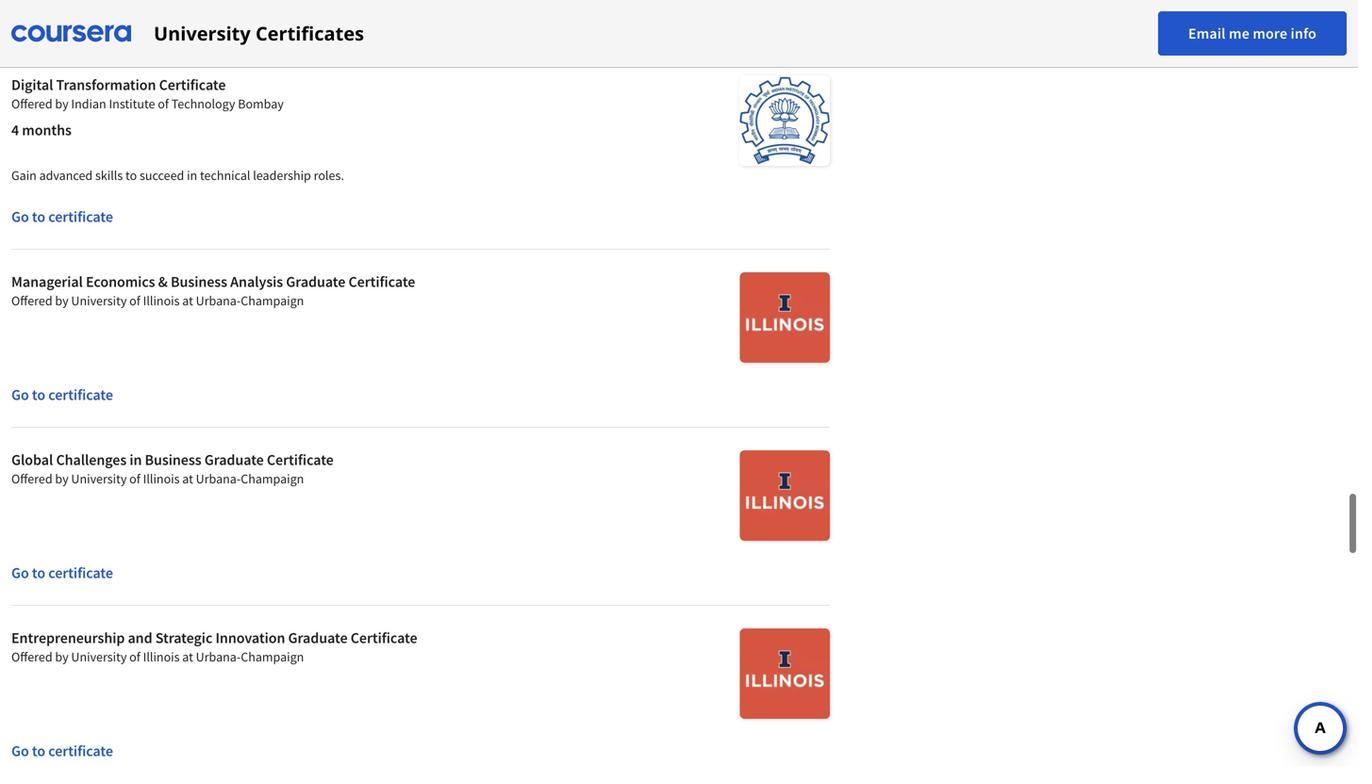 Task type: vqa. For each thing, say whether or not it's contained in the screenshot.
the top CHAMPAIGN
yes



Task type: describe. For each thing, give the bounding box(es) containing it.
urbana- inside managerial economics & business analysis graduate certificate offered by university of illinois at urbana-champaign
[[196, 292, 241, 309]]

university inside managerial economics & business analysis graduate certificate offered by university of illinois at urbana-champaign
[[71, 292, 127, 309]]

illinois inside managerial economics & business analysis graduate certificate offered by university of illinois at urbana-champaign
[[143, 292, 180, 309]]

2 go from the top
[[11, 207, 29, 226]]

go for managerial
[[11, 386, 29, 405]]

of inside the digital transformation certificate offered by indian institute of technology bombay 4 months
[[158, 95, 169, 112]]

urbana- for innovation
[[196, 649, 241, 666]]

go to certificate link
[[11, 0, 830, 52]]

institute
[[109, 95, 155, 112]]

skills
[[95, 167, 123, 184]]

email me more info button
[[1158, 11, 1347, 56]]

2 go to certificate from the top
[[11, 207, 113, 226]]

graduate inside managerial economics & business analysis graduate certificate offered by university of illinois at urbana-champaign
[[286, 273, 346, 291]]

certificate inside managerial economics & business analysis graduate certificate offered by university of illinois at urbana-champaign
[[348, 273, 415, 291]]

economics
[[86, 273, 155, 291]]

gain advanced skills to succeed in technical leadership roles.
[[11, 167, 344, 184]]

by inside managerial economics & business analysis graduate certificate offered by university of illinois at urbana-champaign
[[55, 292, 69, 309]]

to inside "link"
[[32, 10, 45, 29]]

4
[[11, 121, 19, 140]]

offered inside entrepreneurship and strategic innovation graduate certificate offered by university of illinois at urbana-champaign
[[11, 649, 52, 666]]

technical
[[200, 167, 250, 184]]

at for innovation
[[182, 649, 193, 666]]

by inside entrepreneurship and strategic innovation graduate certificate offered by university of illinois at urbana-champaign
[[55, 649, 69, 666]]

2 certificate from the top
[[48, 207, 113, 226]]

challenges
[[56, 451, 127, 470]]

at inside managerial economics & business analysis graduate certificate offered by university of illinois at urbana-champaign
[[182, 292, 193, 309]]

bombay
[[238, 95, 284, 112]]

go inside go to certificate "link"
[[11, 10, 29, 29]]

more
[[1253, 24, 1288, 43]]

illinois for strategic
[[143, 649, 180, 666]]

technology
[[171, 95, 235, 112]]

champaign for innovation
[[241, 649, 304, 666]]

illinois for in
[[143, 471, 180, 488]]

of inside global challenges in business graduate certificate offered by university of illinois at urbana-champaign
[[129, 471, 140, 488]]

advanced
[[39, 167, 93, 184]]

graduate for innovation
[[288, 629, 348, 648]]

global
[[11, 451, 53, 470]]

digital transformation certificate offered by indian institute of technology bombay 4 months
[[11, 75, 284, 140]]

roles.
[[314, 167, 344, 184]]

certificate inside entrepreneurship and strategic innovation graduate certificate offered by university of illinois at urbana-champaign
[[351, 629, 417, 648]]

certificates
[[256, 20, 364, 46]]

business for &
[[171, 273, 227, 291]]

managerial economics & business analysis graduate certificate offered by university of illinois at urbana-champaign
[[11, 273, 415, 309]]

entrepreneurship and strategic innovation graduate certificate offered by university of illinois at urbana-champaign
[[11, 629, 417, 666]]

go to certificate for entrepreneurship
[[11, 742, 113, 761]]

university certificates
[[154, 20, 364, 46]]

0 vertical spatial in
[[187, 167, 197, 184]]

in inside global challenges in business graduate certificate offered by university of illinois at urbana-champaign
[[130, 451, 142, 470]]

go for global
[[11, 564, 29, 583]]



Task type: locate. For each thing, give the bounding box(es) containing it.
business right the challenges
[[145, 451, 201, 470]]

at for business
[[182, 471, 193, 488]]

succeed
[[140, 167, 184, 184]]

2 champaign from the top
[[241, 471, 304, 488]]

2 at from the top
[[182, 471, 193, 488]]

champaign for business
[[241, 471, 304, 488]]

offered inside global challenges in business graduate certificate offered by university of illinois at urbana-champaign
[[11, 471, 52, 488]]

offered down 'global'
[[11, 471, 52, 488]]

0 vertical spatial business
[[171, 273, 227, 291]]

0 vertical spatial urbana-
[[196, 292, 241, 309]]

graduate inside entrepreneurship and strategic innovation graduate certificate offered by university of illinois at urbana-champaign
[[288, 629, 348, 648]]

me
[[1229, 24, 1250, 43]]

4 certificate from the top
[[48, 564, 113, 583]]

go to certificate inside "link"
[[11, 10, 113, 29]]

1 vertical spatial in
[[130, 451, 142, 470]]

by down entrepreneurship on the left bottom of page
[[55, 649, 69, 666]]

by inside global challenges in business graduate certificate offered by university of illinois at urbana-champaign
[[55, 471, 69, 488]]

go to certificate for global
[[11, 564, 113, 583]]

offered inside managerial economics & business analysis graduate certificate offered by university of illinois at urbana-champaign
[[11, 292, 52, 309]]

business for in
[[145, 451, 201, 470]]

3 university of illinois at urbana-champaign image from the top
[[740, 629, 830, 720]]

in
[[187, 167, 197, 184], [130, 451, 142, 470]]

1 go from the top
[[11, 10, 29, 29]]

university down entrepreneurship on the left bottom of page
[[71, 649, 127, 666]]

certificate for managerial
[[48, 386, 113, 405]]

certificate
[[48, 10, 113, 29], [48, 207, 113, 226], [48, 386, 113, 405], [48, 564, 113, 583], [48, 742, 113, 761]]

4 offered from the top
[[11, 649, 52, 666]]

1 university of illinois at urbana-champaign image from the top
[[740, 273, 830, 363]]

3 go to certificate from the top
[[11, 386, 113, 405]]

info
[[1291, 24, 1317, 43]]

champaign
[[241, 292, 304, 309], [241, 471, 304, 488], [241, 649, 304, 666]]

0 vertical spatial graduate
[[286, 273, 346, 291]]

1 vertical spatial illinois
[[143, 471, 180, 488]]

5 go to certificate from the top
[[11, 742, 113, 761]]

by inside the digital transformation certificate offered by indian institute of technology bombay 4 months
[[55, 95, 69, 112]]

certificate for global
[[48, 564, 113, 583]]

email
[[1188, 24, 1226, 43]]

urbana-
[[196, 292, 241, 309], [196, 471, 241, 488], [196, 649, 241, 666]]

3 by from the top
[[55, 471, 69, 488]]

go to certificate for managerial
[[11, 386, 113, 405]]

gain
[[11, 167, 37, 184]]

1 vertical spatial urbana-
[[196, 471, 241, 488]]

go to certificate
[[11, 10, 113, 29], [11, 207, 113, 226], [11, 386, 113, 405], [11, 564, 113, 583], [11, 742, 113, 761]]

of inside entrepreneurship and strategic innovation graduate certificate offered by university of illinois at urbana-champaign
[[129, 649, 140, 666]]

2 vertical spatial graduate
[[288, 629, 348, 648]]

graduate for business
[[204, 451, 264, 470]]

1 go to certificate from the top
[[11, 10, 113, 29]]

of inside managerial economics & business analysis graduate certificate offered by university of illinois at urbana-champaign
[[129, 292, 140, 309]]

certificate inside global challenges in business graduate certificate offered by university of illinois at urbana-champaign
[[267, 451, 334, 470]]

university
[[154, 20, 251, 46], [71, 292, 127, 309], [71, 471, 127, 488], [71, 649, 127, 666]]

2 offered from the top
[[11, 292, 52, 309]]

2 vertical spatial champaign
[[241, 649, 304, 666]]

2 university of illinois at urbana-champaign image from the top
[[740, 451, 830, 541]]

university inside global challenges in business graduate certificate offered by university of illinois at urbana-champaign
[[71, 471, 127, 488]]

1 by from the top
[[55, 95, 69, 112]]

0 horizontal spatial in
[[130, 451, 142, 470]]

2 vertical spatial illinois
[[143, 649, 180, 666]]

to
[[32, 10, 45, 29], [125, 167, 137, 184], [32, 207, 45, 226], [32, 386, 45, 405], [32, 564, 45, 583], [32, 742, 45, 761]]

1 illinois from the top
[[143, 292, 180, 309]]

certificate
[[159, 75, 226, 94], [348, 273, 415, 291], [267, 451, 334, 470], [351, 629, 417, 648]]

graduate inside global challenges in business graduate certificate offered by university of illinois at urbana-champaign
[[204, 451, 264, 470]]

4 go to certificate from the top
[[11, 564, 113, 583]]

1 offered from the top
[[11, 95, 52, 112]]

5 certificate from the top
[[48, 742, 113, 761]]

university inside entrepreneurship and strategic innovation graduate certificate offered by university of illinois at urbana-champaign
[[71, 649, 127, 666]]

indian institute of technology bombay image
[[740, 75, 830, 166]]

champaign inside entrepreneurship and strategic innovation graduate certificate offered by university of illinois at urbana-champaign
[[241, 649, 304, 666]]

urbana- inside entrepreneurship and strategic innovation graduate certificate offered by university of illinois at urbana-champaign
[[196, 649, 241, 666]]

analysis
[[230, 273, 283, 291]]

2 by from the top
[[55, 292, 69, 309]]

1 champaign from the top
[[241, 292, 304, 309]]

global challenges in business graduate certificate offered by university of illinois at urbana-champaign
[[11, 451, 334, 488]]

university of illinois at urbana-champaign image for entrepreneurship and strategic innovation graduate certificate
[[740, 629, 830, 720]]

coursera image
[[11, 18, 131, 49]]

of
[[158, 95, 169, 112], [129, 292, 140, 309], [129, 471, 140, 488], [129, 649, 140, 666]]

3 certificate from the top
[[48, 386, 113, 405]]

at
[[182, 292, 193, 309], [182, 471, 193, 488], [182, 649, 193, 666]]

months
[[22, 121, 72, 140]]

3 champaign from the top
[[241, 649, 304, 666]]

certificate for entrepreneurship
[[48, 742, 113, 761]]

certificate inside the digital transformation certificate offered by indian institute of technology bombay 4 months
[[159, 75, 226, 94]]

managerial
[[11, 273, 83, 291]]

1 certificate from the top
[[48, 10, 113, 29]]

chat with us image
[[1305, 714, 1336, 744]]

1 vertical spatial business
[[145, 451, 201, 470]]

offered
[[11, 95, 52, 112], [11, 292, 52, 309], [11, 471, 52, 488], [11, 649, 52, 666]]

university down economics at the left of page
[[71, 292, 127, 309]]

go for entrepreneurship
[[11, 742, 29, 761]]

offered inside the digital transformation certificate offered by indian institute of technology bombay 4 months
[[11, 95, 52, 112]]

innovation
[[215, 629, 285, 648]]

5 go from the top
[[11, 742, 29, 761]]

1 at from the top
[[182, 292, 193, 309]]

offered down managerial
[[11, 292, 52, 309]]

by left indian
[[55, 95, 69, 112]]

in right the challenges
[[130, 451, 142, 470]]

entrepreneurship
[[11, 629, 125, 648]]

university of illinois at urbana-champaign image for global challenges in business graduate certificate
[[740, 451, 830, 541]]

champaign inside global challenges in business graduate certificate offered by university of illinois at urbana-champaign
[[241, 471, 304, 488]]

2 vertical spatial at
[[182, 649, 193, 666]]

1 vertical spatial university of illinois at urbana-champaign image
[[740, 451, 830, 541]]

0 vertical spatial champaign
[[241, 292, 304, 309]]

go
[[11, 10, 29, 29], [11, 207, 29, 226], [11, 386, 29, 405], [11, 564, 29, 583], [11, 742, 29, 761]]

3 go from the top
[[11, 386, 29, 405]]

university up technology
[[154, 20, 251, 46]]

illinois
[[143, 292, 180, 309], [143, 471, 180, 488], [143, 649, 180, 666]]

business inside global challenges in business graduate certificate offered by university of illinois at urbana-champaign
[[145, 451, 201, 470]]

illinois inside entrepreneurship and strategic innovation graduate certificate offered by university of illinois at urbana-champaign
[[143, 649, 180, 666]]

university down the challenges
[[71, 471, 127, 488]]

0 vertical spatial at
[[182, 292, 193, 309]]

urbana- inside global challenges in business graduate certificate offered by university of illinois at urbana-champaign
[[196, 471, 241, 488]]

indian
[[71, 95, 106, 112]]

by down managerial
[[55, 292, 69, 309]]

business
[[171, 273, 227, 291], [145, 451, 201, 470]]

1 vertical spatial champaign
[[241, 471, 304, 488]]

at inside entrepreneurship and strategic innovation graduate certificate offered by university of illinois at urbana-champaign
[[182, 649, 193, 666]]

3 illinois from the top
[[143, 649, 180, 666]]

digital
[[11, 75, 53, 94]]

1 urbana- from the top
[[196, 292, 241, 309]]

strategic
[[155, 629, 212, 648]]

champaign inside managerial economics & business analysis graduate certificate offered by university of illinois at urbana-champaign
[[241, 292, 304, 309]]

3 at from the top
[[182, 649, 193, 666]]

university of illinois at urbana-champaign image for managerial economics & business analysis graduate certificate
[[740, 273, 830, 363]]

business inside managerial economics & business analysis graduate certificate offered by university of illinois at urbana-champaign
[[171, 273, 227, 291]]

by
[[55, 95, 69, 112], [55, 292, 69, 309], [55, 471, 69, 488], [55, 649, 69, 666]]

1 vertical spatial at
[[182, 471, 193, 488]]

illinois inside global challenges in business graduate certificate offered by university of illinois at urbana-champaign
[[143, 471, 180, 488]]

2 vertical spatial university of illinois at urbana-champaign image
[[740, 629, 830, 720]]

2 urbana- from the top
[[196, 471, 241, 488]]

leadership
[[253, 167, 311, 184]]

and
[[128, 629, 152, 648]]

in right succeed
[[187, 167, 197, 184]]

4 by from the top
[[55, 649, 69, 666]]

2 illinois from the top
[[143, 471, 180, 488]]

certificate inside go to certificate "link"
[[48, 10, 113, 29]]

at inside global challenges in business graduate certificate offered by university of illinois at urbana-champaign
[[182, 471, 193, 488]]

3 offered from the top
[[11, 471, 52, 488]]

business right &
[[171, 273, 227, 291]]

transformation
[[56, 75, 156, 94]]

1 vertical spatial graduate
[[204, 451, 264, 470]]

email me more info
[[1188, 24, 1317, 43]]

4 go from the top
[[11, 564, 29, 583]]

2 vertical spatial urbana-
[[196, 649, 241, 666]]

1 horizontal spatial in
[[187, 167, 197, 184]]

by down the challenges
[[55, 471, 69, 488]]

university of illinois at urbana-champaign image
[[740, 273, 830, 363], [740, 451, 830, 541], [740, 629, 830, 720]]

&
[[158, 273, 168, 291]]

offered down entrepreneurship on the left bottom of page
[[11, 649, 52, 666]]

0 vertical spatial university of illinois at urbana-champaign image
[[740, 273, 830, 363]]

3 urbana- from the top
[[196, 649, 241, 666]]

0 vertical spatial illinois
[[143, 292, 180, 309]]

urbana- for business
[[196, 471, 241, 488]]

graduate
[[286, 273, 346, 291], [204, 451, 264, 470], [288, 629, 348, 648]]

offered down "digital" on the top of page
[[11, 95, 52, 112]]



